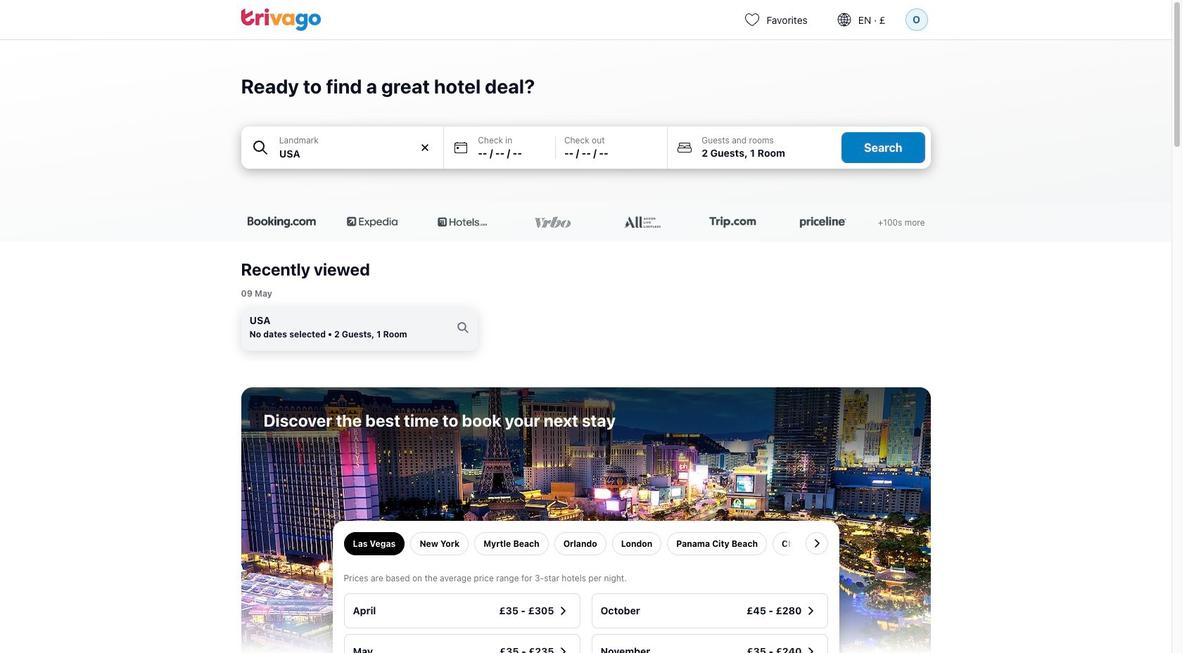 Task type: vqa. For each thing, say whether or not it's contained in the screenshot.
Trip.com Image
yes



Task type: locate. For each thing, give the bounding box(es) containing it.
trip.com image
[[698, 217, 768, 228]]

None field
[[241, 127, 444, 169]]

Where to? search field
[[279, 146, 435, 161]]

vrbo image
[[517, 217, 588, 228]]

hotels.com image
[[427, 217, 498, 228]]

expedia image
[[337, 217, 407, 228]]

priceline image
[[788, 217, 858, 228]]



Task type: describe. For each thing, give the bounding box(es) containing it.
clear image
[[419, 141, 432, 154]]

accor image
[[608, 217, 678, 228]]

trivago logo image
[[241, 8, 321, 31]]

booking.com image
[[247, 217, 317, 228]]



